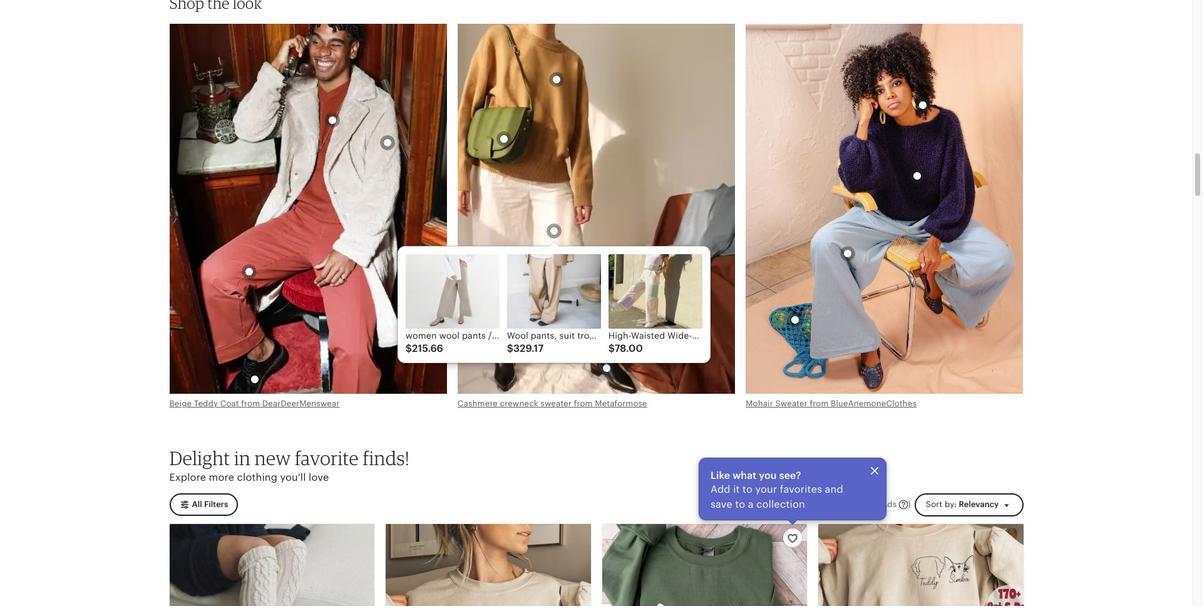 Task type: describe. For each thing, give the bounding box(es) containing it.
$ 78.00
[[608, 343, 643, 354]]

image containing listing cashmere crewneck sweater from metaformose image
[[458, 24, 735, 394]]

like what you see? add it to your favorites and save to a collection
[[711, 469, 843, 510]]

favorite
[[295, 446, 359, 469]]

personalized dog and cat ears sweatshirt, gift for pet mom, dog name shirt, pet memorial tee, new pet owner gift, custom cat breeds ears image
[[818, 524, 1023, 606]]

(
[[797, 500, 800, 509]]

see?
[[779, 469, 801, 481]]

by:
[[945, 500, 957, 509]]

crewneck
[[500, 399, 538, 408]]

$ 215.66
[[406, 343, 443, 354]]

tooltip containing like what you see?
[[699, 458, 887, 523]]

favorites
[[780, 483, 822, 495]]

( 158,514 results,
[[797, 500, 860, 509]]

1 vertical spatial to
[[735, 498, 745, 510]]

cashmere crewneck sweater from metaformose link
[[458, 399, 647, 408]]

beige
[[169, 399, 192, 408]]

relevancy
[[959, 500, 999, 509]]

delight
[[169, 446, 230, 469]]

with ads
[[863, 500, 897, 509]]

love
[[309, 471, 329, 483]]

$ for 329.17
[[507, 343, 513, 354]]

wool pants, suit trousers, wide wool trousers, high waist winter trousers, sustainable clothes, sustainable clothing, black linen image
[[507, 254, 601, 329]]

image containing listing mohair sweater from blueanemoneclothes image
[[746, 24, 1023, 394]]

coat
[[220, 399, 239, 408]]

cat sweatshirt,cute cat sweatshirt,black cat shirt,cat peeking sweatshirt,womens funny sweatshirt,gift for cats lover,cat mom sweatshirt image
[[386, 524, 591, 606]]

$ 329.17
[[507, 343, 544, 354]]

sort by: relevancy
[[926, 500, 999, 509]]

add
[[711, 483, 731, 495]]

from for metaformose
[[574, 399, 593, 408]]

3 from from the left
[[810, 399, 829, 408]]

collection
[[756, 498, 805, 510]]

$ for 78.00
[[608, 343, 615, 354]]

deardeermenswear
[[262, 399, 340, 408]]

new
[[255, 446, 291, 469]]

filters
[[204, 500, 228, 509]]

explore
[[169, 471, 206, 483]]

women wool pants / knitted women pants / wide-leg women trousers / palazzo pants image
[[406, 254, 499, 329]]

sweater
[[541, 399, 572, 408]]

what
[[733, 469, 757, 481]]

like
[[711, 469, 730, 481]]

teddy
[[194, 399, 218, 408]]

$ for 215.66
[[406, 343, 412, 354]]

delight in new favorite finds! explore more clothing you'll love
[[169, 446, 410, 483]]

all filters button
[[169, 494, 238, 516]]



Task type: locate. For each thing, give the bounding box(es) containing it.
$
[[406, 343, 412, 354], [507, 343, 513, 354], [608, 343, 615, 354]]

2 $ from the left
[[507, 343, 513, 354]]

save
[[711, 498, 733, 510]]

high-waisted wide-leg pants | linen blend | hand painted textile | sustainable | standard 100 by oeko-tex image
[[608, 254, 702, 329]]

sort
[[926, 500, 943, 509]]

in
[[234, 446, 251, 469]]

results,
[[831, 500, 860, 509]]

from
[[241, 399, 260, 408], [574, 399, 593, 408], [810, 399, 829, 408]]

329.17
[[513, 343, 544, 354]]

158,514
[[800, 500, 829, 509]]

0 vertical spatial to
[[743, 483, 753, 495]]

mohair
[[746, 399, 773, 408]]

your
[[755, 483, 777, 495]]

tis the season sweatshirt, christmas tis the season sweatshirt, merry christmas shirt, christmas sweatshirt, cute winter hoodie image
[[602, 524, 807, 606]]

to
[[743, 483, 753, 495], [735, 498, 745, 510]]

1 $ from the left
[[406, 343, 412, 354]]

0 horizontal spatial $
[[406, 343, 412, 354]]

beige teddy coat from deardeermenswear link
[[169, 399, 340, 408]]

sweater
[[775, 399, 808, 408]]

)
[[908, 500, 911, 509]]

mohair sweater from blueanemoneclothes
[[746, 399, 917, 408]]

finds!
[[363, 446, 410, 469]]

mohair sweater from blueanemoneclothes link
[[746, 399, 917, 408]]

all
[[192, 500, 202, 509]]

blueanemoneclothes
[[831, 399, 917, 408]]

all filters
[[192, 500, 228, 509]]

more
[[209, 471, 234, 483]]

metaformose
[[595, 399, 647, 408]]

cashmere crewneck sweater from metaformose
[[458, 399, 647, 408]]

from for deardeermenswear
[[241, 399, 260, 408]]

with
[[863, 500, 880, 509]]

215.66
[[412, 343, 443, 354]]

3 $ from the left
[[608, 343, 615, 354]]

ads
[[882, 500, 897, 509]]

image containing listing beige teddy coat from deardeermenswear image
[[169, 24, 447, 394]]

0 vertical spatial tooltip
[[397, 243, 710, 363]]

tooltip containing $
[[397, 243, 710, 363]]

0 horizontal spatial from
[[241, 399, 260, 408]]

cable knitted lounge socks // open work knit lounge socks image
[[169, 524, 374, 606]]

and
[[825, 483, 843, 495]]

to left a
[[735, 498, 745, 510]]

a
[[748, 498, 754, 510]]

1 horizontal spatial $
[[507, 343, 513, 354]]

it
[[733, 483, 740, 495]]

2 horizontal spatial $
[[608, 343, 615, 354]]

to right it
[[743, 483, 753, 495]]

1 vertical spatial tooltip
[[699, 458, 887, 523]]

cashmere
[[458, 399, 498, 408]]

beige teddy coat from deardeermenswear
[[169, 399, 340, 408]]

you'll
[[280, 471, 306, 483]]

clothing
[[237, 471, 277, 483]]

you
[[759, 469, 777, 481]]

78.00
[[615, 343, 643, 354]]

1 from from the left
[[241, 399, 260, 408]]

2 from from the left
[[574, 399, 593, 408]]

1 horizontal spatial from
[[574, 399, 593, 408]]

2 horizontal spatial from
[[810, 399, 829, 408]]

tooltip
[[397, 243, 710, 363], [699, 458, 887, 523]]



Task type: vqa. For each thing, say whether or not it's contained in the screenshot.
"Y" associated with 15.95
no



